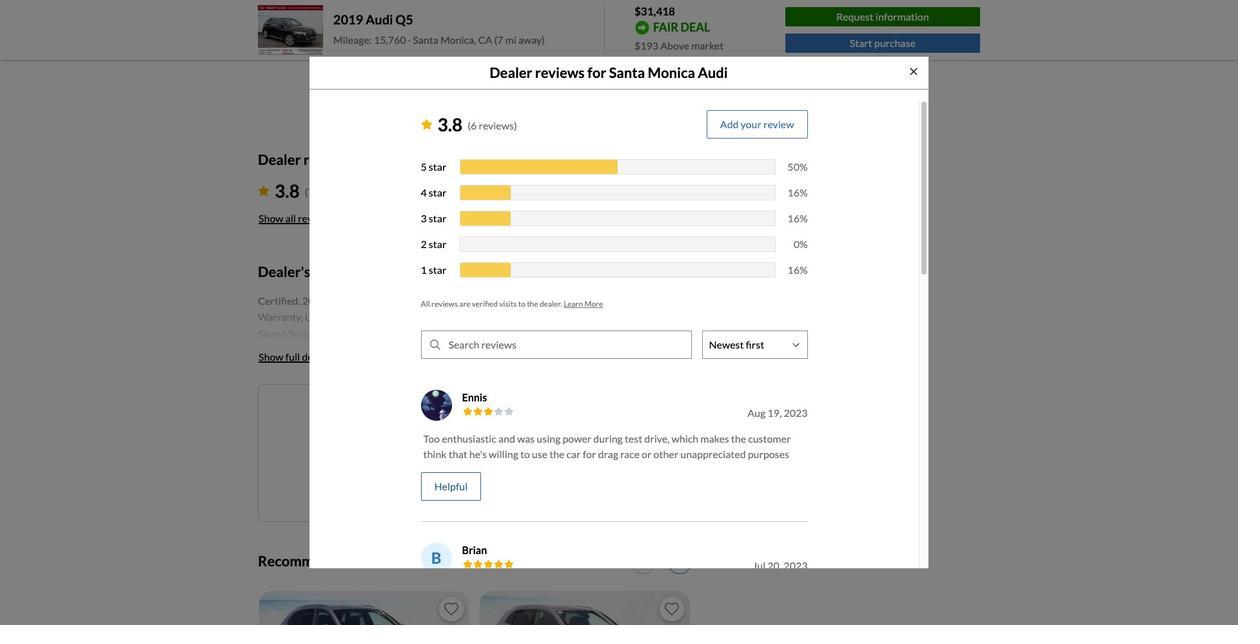 Task type: locate. For each thing, give the bounding box(es) containing it.
monica, left (7
[[441, 34, 476, 46]]

0 vertical spatial 3.8
[[438, 114, 463, 135]]

audi up 15,760
[[366, 12, 393, 27]]

dealer down mi
[[490, 64, 533, 81]]

add your review
[[721, 118, 795, 130]]

santa inside 2019 audi q5 mileage: 15,760 · santa monica, ca (7 mi away)
[[413, 34, 439, 46]]

to left our
[[465, 486, 473, 495]]

reviews right the all at the left top
[[298, 212, 333, 225]]

3 16% from the top
[[788, 264, 808, 276]]

show full description
[[259, 351, 353, 363]]

that
[[449, 448, 468, 461]]

1 horizontal spatial 3.8
[[438, 114, 463, 135]]

16% up 0%
[[788, 212, 808, 224]]

learn
[[564, 299, 583, 309]]

star right the 2 on the top left
[[429, 238, 447, 250]]

0 vertical spatial monica
[[380, 32, 414, 44]]

0 horizontal spatial ca
[[478, 34, 493, 46]]

mileage:
[[333, 34, 372, 46]]

3.8 for 3.8 (6 reviews)
[[438, 114, 463, 135]]

2 show from the top
[[259, 351, 284, 363]]

$193 above market
[[635, 39, 724, 51]]

1 vertical spatial me
[[557, 449, 570, 462]]

0 vertical spatial audi
[[366, 12, 393, 27]]

1 horizontal spatial dealer
[[490, 64, 533, 81]]

1 vertical spatial reviews)
[[322, 186, 360, 198]]

2 vertical spatial 16%
[[788, 264, 808, 276]]

3.8 left (6
[[438, 114, 463, 135]]

2023 right 20,
[[784, 560, 808, 572]]

to
[[518, 299, 526, 309], [521, 448, 530, 461], [465, 486, 473, 495]]

0 vertical spatial 16%
[[788, 186, 808, 199]]

notify me of new listings like this one
[[390, 407, 560, 419]]

0 vertical spatial dealer
[[490, 64, 533, 81]]

4 star from the top
[[429, 238, 447, 250]]

above
[[661, 39, 690, 51]]

2023 for jul 20, 2023
[[784, 560, 808, 572]]

reviews for dealer reviews for santa monica audi
[[535, 64, 585, 81]]

the
[[527, 299, 538, 309], [732, 433, 747, 445], [550, 448, 565, 461]]

information
[[307, 592, 361, 604]]

star right 3
[[429, 212, 447, 224]]

Search reviews field
[[442, 332, 691, 359]]

monica down q5
[[380, 32, 414, 44]]

visits
[[499, 299, 517, 309]]

1 vertical spatial the
[[732, 433, 747, 445]]

me
[[421, 407, 435, 419], [557, 449, 570, 462]]

aug 19, 2023
[[748, 407, 808, 419]]

0 vertical spatial reviews)
[[479, 119, 517, 132]]

0 horizontal spatial the
[[527, 299, 538, 309]]

dealer for dealer reviews
[[258, 151, 301, 168]]

audi inside 2019 audi q5 mileage: 15,760 · santa monica, ca (7 mi away)
[[366, 12, 393, 27]]

1 show from the top
[[259, 212, 284, 225]]

1 vertical spatial for
[[583, 448, 596, 461]]

1 vertical spatial dealer
[[258, 151, 301, 168]]

1 horizontal spatial ca
[[532, 32, 546, 44]]

monica,
[[494, 32, 530, 44], [441, 34, 476, 46]]

santa down $193 at the top right of page
[[609, 64, 645, 81]]

reviews
[[535, 64, 585, 81], [304, 151, 353, 168], [298, 212, 333, 225], [432, 299, 458, 309]]

90401
[[548, 32, 578, 44]]

16% for 1 star
[[788, 264, 808, 276]]

dealer inside the "3.8" dialog
[[490, 64, 533, 81]]

recommended
[[258, 553, 353, 570]]

$193
[[635, 39, 659, 51]]

star right 1
[[429, 264, 447, 276]]

to right visits
[[518, 299, 526, 309]]

santa right · at the top of the page
[[413, 34, 439, 46]]

enthusiastic
[[442, 433, 497, 445]]

3.8
[[438, 114, 463, 135], [275, 180, 300, 202]]

1 star from the top
[[429, 161, 447, 173]]

show left full
[[259, 351, 284, 363]]

star for 5 star
[[429, 161, 447, 173]]

(866) 953-3709
[[333, 12, 405, 24]]

santa right ,
[[467, 32, 492, 44]]

3.8 (6 reviews)
[[438, 114, 517, 135]]

show inside button
[[259, 212, 284, 225]]

santa inside the "3.8" dialog
[[609, 64, 645, 81]]

more
[[585, 299, 603, 309]]

20,
[[768, 560, 782, 572]]

0 vertical spatial 2023
[[784, 407, 808, 419]]

2 horizontal spatial the
[[732, 433, 747, 445]]

description
[[313, 263, 385, 281], [302, 351, 353, 363]]

16% down 50%
[[788, 186, 808, 199]]

1 horizontal spatial reviews)
[[479, 119, 517, 132]]

2 16% from the top
[[788, 212, 808, 224]]

this right from
[[389, 553, 413, 570]]

dealer
[[416, 553, 456, 570]]

dealer's description
[[258, 263, 385, 281]]

1 star
[[421, 264, 447, 276]]

reviews) right (6
[[479, 119, 517, 132]]

star
[[429, 161, 447, 173], [429, 186, 447, 199], [429, 212, 447, 224], [429, 238, 447, 250], [429, 264, 447, 276]]

all
[[286, 212, 296, 225]]

ca left 90401
[[532, 32, 546, 44]]

show inside button
[[259, 351, 284, 363]]

the left dealer.
[[527, 299, 538, 309]]

reviews)
[[479, 119, 517, 132], [322, 186, 360, 198]]

1 vertical spatial 16%
[[788, 212, 808, 224]]

to inside too enthusiastic and was using power during test drive, which makes the customer think that he's willing to use the car for drag race or other unappreciated purposes
[[521, 448, 530, 461]]

0 vertical spatial for
[[588, 64, 607, 81]]

add
[[721, 118, 739, 130]]

you
[[431, 486, 443, 495]]

reviews up 3.8 (74 reviews)
[[304, 151, 353, 168]]

show all reviews button
[[258, 205, 334, 233]]

1 vertical spatial 2023
[[784, 560, 808, 572]]

0 vertical spatial the
[[527, 299, 538, 309]]

clicking
[[365, 486, 390, 495]]

and
[[499, 433, 515, 445]]

me for notify
[[421, 407, 435, 419]]

0 vertical spatial me
[[421, 407, 435, 419]]

dealer
[[490, 64, 533, 81], [258, 151, 301, 168]]

star for 4 star
[[429, 186, 447, 199]]

monica down above
[[648, 64, 695, 81]]

show left the all at the left top
[[259, 212, 284, 225]]

953-
[[359, 12, 381, 24]]

0 vertical spatial description
[[313, 263, 385, 281]]

reviews) right (74
[[322, 186, 360, 198]]

1 horizontal spatial monica
[[648, 64, 695, 81]]

1 vertical spatial description
[[302, 351, 353, 363]]

star for 1 star
[[429, 264, 447, 276]]

email
[[530, 449, 555, 462]]

2 vertical spatial the
[[550, 448, 565, 461]]

audi
[[366, 12, 393, 27], [698, 64, 728, 81]]

0 horizontal spatial audi
[[366, 12, 393, 27]]

2023 right 19,
[[784, 407, 808, 419]]

me left of
[[421, 407, 435, 419]]

reviews right all in the top of the page
[[432, 299, 458, 309]]

show
[[259, 212, 284, 225], [259, 351, 284, 363]]

0 horizontal spatial reviews)
[[322, 186, 360, 198]]

ca left (7
[[478, 34, 493, 46]]

me right email
[[557, 449, 570, 462]]

2023
[[784, 407, 808, 419], [784, 560, 808, 572]]

16%
[[788, 186, 808, 199], [788, 212, 808, 224], [788, 264, 808, 276]]

monica, right ,
[[494, 32, 530, 44]]

0 horizontal spatial this
[[389, 553, 413, 570]]

audi down "market"
[[698, 64, 728, 81]]

3 star from the top
[[429, 212, 447, 224]]

me inside button
[[557, 449, 570, 462]]

dealer's
[[258, 263, 311, 281]]

1 vertical spatial audi
[[698, 64, 728, 81]]

16% for 4 star
[[788, 186, 808, 199]]

1 horizontal spatial this
[[524, 407, 541, 419]]

1 2023 from the top
[[784, 407, 808, 419]]

0 horizontal spatial dealer
[[258, 151, 301, 168]]

reviews down 90401
[[535, 64, 585, 81]]

dealer up star image at the top left
[[258, 151, 301, 168]]

new
[[449, 407, 469, 419]]

to left use
[[521, 448, 530, 461]]

1 vertical spatial to
[[521, 448, 530, 461]]

the left car
[[550, 448, 565, 461]]

monica inside the "3.8" dialog
[[648, 64, 695, 81]]

0 vertical spatial this
[[524, 407, 541, 419]]

too
[[424, 433, 440, 445]]

by
[[354, 486, 363, 495]]

review
[[764, 118, 795, 130]]

(74
[[305, 186, 320, 198]]

purposes
[[748, 448, 790, 461]]

1 vertical spatial 3.8
[[275, 180, 300, 202]]

1 horizontal spatial me
[[557, 449, 570, 462]]

request information
[[837, 10, 929, 23]]

the right makes
[[732, 433, 747, 445]]

me for email
[[557, 449, 570, 462]]

reviews) inside 3.8 (74 reviews)
[[322, 186, 360, 198]]

2019 audi q5 image
[[258, 5, 323, 55]]

dealer.
[[540, 299, 563, 309]]

star for 2 star
[[429, 238, 447, 250]]

16% down 0%
[[788, 264, 808, 276]]

1 horizontal spatial the
[[550, 448, 565, 461]]

other
[[654, 448, 679, 461]]

5 star from the top
[[429, 264, 447, 276]]

audi inside the "3.8" dialog
[[698, 64, 728, 81]]

0 horizontal spatial monica,
[[441, 34, 476, 46]]

1 vertical spatial monica
[[648, 64, 695, 81]]

start
[[850, 37, 873, 49]]

1 vertical spatial show
[[259, 351, 284, 363]]

3709
[[381, 12, 405, 24]]

reviews) for 3.8 (6 reviews)
[[479, 119, 517, 132]]

star right 4 in the top left of the page
[[429, 186, 447, 199]]

from
[[356, 553, 387, 570]]

scroll left image
[[640, 558, 646, 569]]

0 horizontal spatial me
[[421, 407, 435, 419]]

ca
[[532, 32, 546, 44], [478, 34, 493, 46]]

900 santa monica boulevard , santa monica, ca 90401
[[333, 32, 578, 44]]

which
[[672, 433, 699, 445]]

50%
[[788, 161, 808, 173]]

like
[[505, 407, 522, 419]]

reviews) inside 3.8 (6 reviews)
[[479, 119, 517, 132]]

this
[[524, 407, 541, 419], [389, 553, 413, 570]]

0 horizontal spatial 3.8
[[275, 180, 300, 202]]

santa up view inventory link at the left
[[353, 32, 378, 44]]

1 horizontal spatial audi
[[698, 64, 728, 81]]

3.8 inside dialog
[[438, 114, 463, 135]]

start purchase button
[[786, 33, 981, 53]]

star right 5
[[429, 161, 447, 173]]

reviews for dealer reviews
[[304, 151, 353, 168]]

2 2023 from the top
[[784, 560, 808, 572]]

2 star from the top
[[429, 186, 447, 199]]

was
[[517, 433, 535, 445]]

0%
[[794, 238, 808, 250]]

this right 'like'
[[524, 407, 541, 419]]

makes
[[701, 433, 730, 445]]

0 vertical spatial show
[[259, 212, 284, 225]]

think
[[424, 448, 447, 461]]

3.8 right star image at the top left
[[275, 180, 300, 202]]

fair
[[654, 20, 679, 34]]

1 16% from the top
[[788, 186, 808, 199]]



Task type: describe. For each thing, give the bounding box(es) containing it.
1 vertical spatial this
[[389, 553, 413, 570]]

one
[[543, 407, 560, 419]]

test
[[625, 433, 643, 445]]

jul
[[753, 560, 766, 572]]

boulevard
[[416, 32, 463, 44]]

2023 for aug 19, 2023
[[784, 407, 808, 419]]

aug
[[748, 407, 766, 419]]

900
[[333, 32, 351, 44]]

race
[[621, 448, 640, 461]]

view
[[333, 51, 356, 63]]

agree
[[445, 486, 464, 495]]

use
[[532, 448, 548, 461]]

(866)
[[333, 12, 357, 24]]

2 vertical spatial to
[[465, 486, 473, 495]]

away)
[[519, 34, 545, 46]]

ennis
[[462, 392, 487, 404]]

too enthusiastic and was using power during test drive, which makes the customer think that he's willing to use the car for drag race or other unappreciated purposes
[[424, 433, 791, 461]]

email me button
[[516, 442, 584, 470]]

purchase
[[875, 37, 916, 49]]

5 star
[[421, 161, 447, 173]]

3 star
[[421, 212, 447, 224]]

b
[[431, 549, 441, 568]]

brian
[[462, 544, 487, 557]]

1
[[421, 264, 427, 276]]

scroll right image
[[678, 558, 684, 569]]

0 vertical spatial to
[[518, 299, 526, 309]]

star image
[[258, 186, 270, 196]]

reviews for all reviews are verified visits to the dealer. learn more
[[432, 299, 458, 309]]

2019 audi q5 mileage: 15,760 · santa monica, ca (7 mi away)
[[333, 12, 545, 46]]

·
[[408, 34, 411, 46]]

(6
[[468, 119, 477, 132]]

willing
[[489, 448, 519, 461]]

are
[[460, 299, 471, 309]]

customer
[[749, 433, 791, 445]]

,
[[463, 32, 465, 44]]

ca inside 2019 audi q5 mileage: 15,760 · santa monica, ca (7 mi away)
[[478, 34, 493, 46]]

reviews) for 3.8 (74 reviews)
[[322, 186, 360, 198]]

unappreciated
[[681, 448, 746, 461]]

fair deal
[[654, 20, 711, 34]]

mi
[[506, 34, 517, 46]]

4 star
[[421, 186, 447, 199]]

(7
[[495, 34, 504, 46]]

star for 3 star
[[429, 212, 447, 224]]

dealer reviews for santa monica audi
[[490, 64, 728, 81]]

during
[[594, 433, 623, 445]]

(866) 953-3709 link
[[333, 12, 405, 24]]

0 horizontal spatial monica
[[380, 32, 414, 44]]

show for dealer's
[[259, 351, 284, 363]]

4
[[421, 186, 427, 199]]

santa monica audi image
[[259, 0, 321, 33]]

ennis image
[[421, 390, 452, 421]]

learn more link
[[564, 299, 603, 309]]

inventory
[[358, 51, 401, 63]]

3
[[421, 212, 427, 224]]

information
[[876, 10, 929, 23]]

description inside button
[[302, 351, 353, 363]]

notify
[[390, 407, 419, 419]]

1 horizontal spatial monica,
[[494, 32, 530, 44]]

view inventory link
[[333, 51, 401, 63]]

verified
[[472, 299, 498, 309]]

request
[[837, 10, 874, 23]]

3.8 (74 reviews)
[[275, 180, 360, 202]]

3.8 dialog
[[310, 56, 929, 626]]

car
[[567, 448, 581, 461]]

additional
[[258, 592, 305, 604]]

for inside too enthusiastic and was using power during test drive, which makes the customer think that he's willing to use the car for drag race or other unappreciated purposes
[[583, 448, 596, 461]]

search image
[[430, 340, 440, 350]]

16% for 3 star
[[788, 212, 808, 224]]

power
[[563, 433, 592, 445]]

add your review button
[[707, 110, 808, 139]]

our
[[474, 486, 486, 495]]

2 star
[[421, 238, 447, 250]]

dealer for dealer reviews for santa monica audi
[[490, 64, 533, 81]]

show all reviews
[[259, 212, 333, 225]]

reviews inside button
[[298, 212, 333, 225]]

full
[[286, 351, 300, 363]]

all
[[421, 299, 430, 309]]

drive,
[[645, 433, 670, 445]]

recommended from this dealer
[[258, 553, 456, 570]]

$31,418
[[635, 5, 675, 18]]

19,
[[768, 407, 782, 419]]

15,760
[[374, 34, 406, 46]]

close modal dealer reviews for santa monica audi image
[[909, 66, 919, 76]]

using
[[537, 433, 561, 445]]

market
[[692, 39, 724, 51]]

of
[[437, 407, 447, 419]]

helpful button
[[421, 473, 481, 501]]

deal
[[681, 20, 711, 34]]

Email address email field
[[366, 442, 508, 469]]

show full description button
[[258, 343, 354, 371]]

start purchase
[[850, 37, 916, 49]]

3.8 for 3.8 (74 reviews)
[[275, 180, 300, 202]]

show for dealer
[[259, 212, 284, 225]]

dealer reviews
[[258, 151, 353, 168]]

all reviews are verified visits to the dealer. learn more
[[421, 299, 603, 309]]

"email
[[392, 486, 414, 495]]

star image
[[421, 119, 433, 130]]

view inventory
[[333, 51, 401, 63]]

monica, inside 2019 audi q5 mileage: 15,760 · santa monica, ca (7 mi away)
[[441, 34, 476, 46]]



Task type: vqa. For each thing, say whether or not it's contained in the screenshot.
the 'reviews' within the Show all reviews BUTTON
yes



